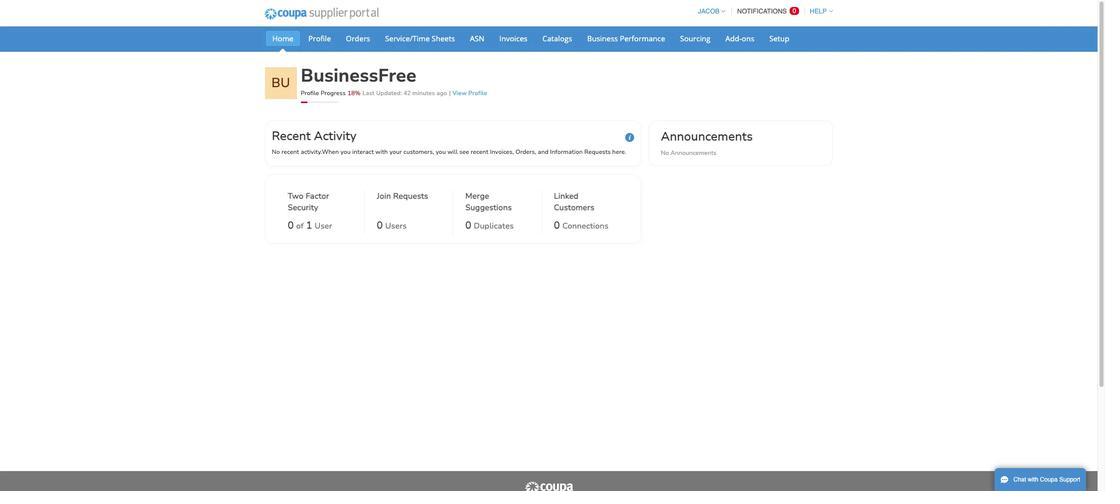Task type: vqa. For each thing, say whether or not it's contained in the screenshot.
Business Spend Management in the bottom of the page
no



Task type: locate. For each thing, give the bounding box(es) containing it.
orders
[[346, 33, 370, 43]]

0
[[793, 7, 796, 14], [288, 219, 294, 232], [377, 219, 383, 232], [466, 219, 472, 232], [554, 219, 560, 232]]

1 horizontal spatial no
[[661, 149, 669, 157]]

two factor security link
[[288, 191, 353, 216]]

sourcing
[[680, 33, 711, 43]]

1 horizontal spatial with
[[1028, 476, 1039, 483]]

recent activity
[[272, 128, 357, 144]]

0 duplicates
[[466, 219, 514, 232]]

1 vertical spatial with
[[1028, 476, 1039, 483]]

0 horizontal spatial recent
[[282, 148, 299, 156]]

will
[[448, 148, 458, 156]]

recent
[[282, 148, 299, 156], [471, 148, 489, 156]]

0 users
[[377, 219, 407, 232]]

additional information image
[[625, 133, 634, 142]]

recent down recent
[[282, 148, 299, 156]]

view
[[453, 89, 467, 97]]

asn link
[[464, 31, 491, 46]]

requests right join
[[393, 191, 428, 202]]

0 vertical spatial with
[[376, 148, 388, 156]]

0 vertical spatial requests
[[585, 148, 611, 156]]

user
[[315, 221, 332, 232]]

with right chat
[[1028, 476, 1039, 483]]

join requests
[[377, 191, 428, 202]]

coupa
[[1040, 476, 1058, 483]]

bu
[[272, 74, 290, 92]]

view profile link
[[453, 89, 487, 97]]

two factor security
[[288, 191, 329, 213]]

0 horizontal spatial coupa supplier portal image
[[257, 1, 386, 26]]

customers
[[554, 202, 595, 213]]

setup link
[[763, 31, 796, 46]]

0 connections
[[554, 219, 609, 232]]

no
[[272, 148, 280, 156], [661, 149, 669, 157]]

minutes
[[412, 89, 435, 97]]

service/time sheets
[[385, 33, 455, 43]]

help
[[810, 7, 827, 15]]

and
[[538, 148, 549, 156]]

linked customers link
[[554, 191, 618, 216]]

0 left the users
[[377, 219, 383, 232]]

you left will
[[436, 148, 446, 156]]

with left 'your'
[[376, 148, 388, 156]]

18%
[[348, 89, 361, 97]]

1 horizontal spatial you
[[436, 148, 446, 156]]

1 horizontal spatial recent
[[471, 148, 489, 156]]

progress
[[321, 89, 346, 97]]

profile left progress on the top of the page
[[301, 89, 319, 97]]

0 horizontal spatial with
[[376, 148, 388, 156]]

business performance
[[587, 33, 665, 43]]

orders,
[[516, 148, 536, 156]]

merge suggestions
[[466, 191, 512, 213]]

chat
[[1014, 476, 1027, 483]]

no right 'here.'
[[661, 149, 669, 157]]

no recent activity. when you interact with your customers, you will see recent invoices, orders, and information requests here.
[[272, 148, 626, 156]]

profile right view
[[469, 89, 487, 97]]

service/time sheets link
[[379, 31, 462, 46]]

0 left duplicates
[[466, 219, 472, 232]]

you
[[341, 148, 351, 156], [436, 148, 446, 156]]

join requests link
[[377, 191, 428, 216]]

linked customers
[[554, 191, 595, 213]]

linked
[[554, 191, 579, 202]]

no down recent
[[272, 148, 280, 156]]

0 for 0 connections
[[554, 219, 560, 232]]

0 horizontal spatial you
[[341, 148, 351, 156]]

1 vertical spatial announcements
[[671, 149, 717, 157]]

with
[[376, 148, 388, 156], [1028, 476, 1039, 483]]

0 left help on the right top of the page
[[793, 7, 796, 14]]

profile
[[309, 33, 331, 43], [301, 89, 319, 97], [469, 89, 487, 97]]

you right "when"
[[341, 148, 351, 156]]

0 down customers
[[554, 219, 560, 232]]

activity
[[314, 128, 357, 144]]

1 vertical spatial requests
[[393, 191, 428, 202]]

no inside announcements no announcements
[[661, 149, 669, 157]]

home link
[[266, 31, 300, 46]]

navigation
[[694, 1, 833, 21]]

1 horizontal spatial coupa supplier portal image
[[524, 481, 574, 491]]

coupa supplier portal image
[[257, 1, 386, 26], [524, 481, 574, 491]]

two
[[288, 191, 304, 202]]

catalogs link
[[536, 31, 579, 46]]

1 vertical spatial coupa supplier portal image
[[524, 481, 574, 491]]

ago
[[437, 89, 447, 97]]

requests left 'here.'
[[585, 148, 611, 156]]

businessfree
[[301, 64, 417, 88]]

chat with coupa support
[[1014, 476, 1081, 483]]

security
[[288, 202, 318, 213]]

requests
[[585, 148, 611, 156], [393, 191, 428, 202]]

suggestions
[[466, 202, 512, 213]]

0 left of
[[288, 219, 294, 232]]

your
[[390, 148, 402, 156]]

1
[[306, 219, 312, 232]]

announcements
[[661, 129, 753, 145], [671, 149, 717, 157]]

information
[[550, 148, 583, 156]]

recent right see
[[471, 148, 489, 156]]



Task type: describe. For each thing, give the bounding box(es) containing it.
asn
[[470, 33, 485, 43]]

notifications 0
[[738, 7, 796, 15]]

join
[[377, 191, 391, 202]]

jacob
[[698, 7, 720, 15]]

service/time
[[385, 33, 430, 43]]

add-
[[726, 33, 742, 43]]

business
[[587, 33, 618, 43]]

ons
[[742, 33, 755, 43]]

catalogs
[[543, 33, 572, 43]]

bu image
[[265, 67, 297, 99]]

add-ons
[[726, 33, 755, 43]]

invoices link
[[493, 31, 534, 46]]

0 horizontal spatial no
[[272, 148, 280, 156]]

0 of 1 user
[[288, 219, 332, 232]]

invoices
[[500, 33, 528, 43]]

here.
[[612, 148, 626, 156]]

0 vertical spatial announcements
[[661, 129, 753, 145]]

0 for 0 users
[[377, 219, 383, 232]]

performance
[[620, 33, 665, 43]]

notifications
[[738, 7, 787, 15]]

1 recent from the left
[[282, 148, 299, 156]]

recent
[[272, 128, 311, 144]]

0 for 0 of 1 user
[[288, 219, 294, 232]]

profile link
[[302, 31, 338, 46]]

businessfree profile progress 18% last updated: 42 minutes ago | view profile
[[301, 64, 487, 97]]

0 horizontal spatial requests
[[393, 191, 428, 202]]

chat with coupa support button
[[995, 469, 1087, 491]]

business performance link
[[581, 31, 672, 46]]

users
[[385, 221, 407, 232]]

last
[[363, 89, 375, 97]]

add-ons link
[[719, 31, 761, 46]]

of
[[296, 221, 304, 232]]

when
[[322, 148, 339, 156]]

2 you from the left
[[436, 148, 446, 156]]

connections
[[563, 221, 609, 232]]

home
[[272, 33, 294, 43]]

announcements inside announcements no announcements
[[671, 149, 717, 157]]

duplicates
[[474, 221, 514, 232]]

1 you from the left
[[341, 148, 351, 156]]

sourcing link
[[674, 31, 717, 46]]

updated:
[[376, 89, 402, 97]]

1 horizontal spatial requests
[[585, 148, 611, 156]]

merge
[[466, 191, 489, 202]]

0 vertical spatial coupa supplier portal image
[[257, 1, 386, 26]]

|
[[449, 89, 451, 97]]

0 for 0 duplicates
[[466, 219, 472, 232]]

support
[[1060, 476, 1081, 483]]

invoices,
[[490, 148, 514, 156]]

jacob link
[[694, 7, 726, 15]]

customers,
[[404, 148, 434, 156]]

42
[[404, 89, 411, 97]]

navigation containing notifications 0
[[694, 1, 833, 21]]

factor
[[306, 191, 329, 202]]

merge suggestions link
[[466, 191, 530, 216]]

2 recent from the left
[[471, 148, 489, 156]]

with inside button
[[1028, 476, 1039, 483]]

announcements no announcements
[[661, 129, 753, 157]]

see
[[460, 148, 469, 156]]

interact
[[352, 148, 374, 156]]

help link
[[806, 7, 833, 15]]

activity.
[[301, 148, 322, 156]]

setup
[[770, 33, 790, 43]]

0 inside 'notifications 0'
[[793, 7, 796, 14]]

sheets
[[432, 33, 455, 43]]

orders link
[[340, 31, 377, 46]]

profile right home link
[[309, 33, 331, 43]]



